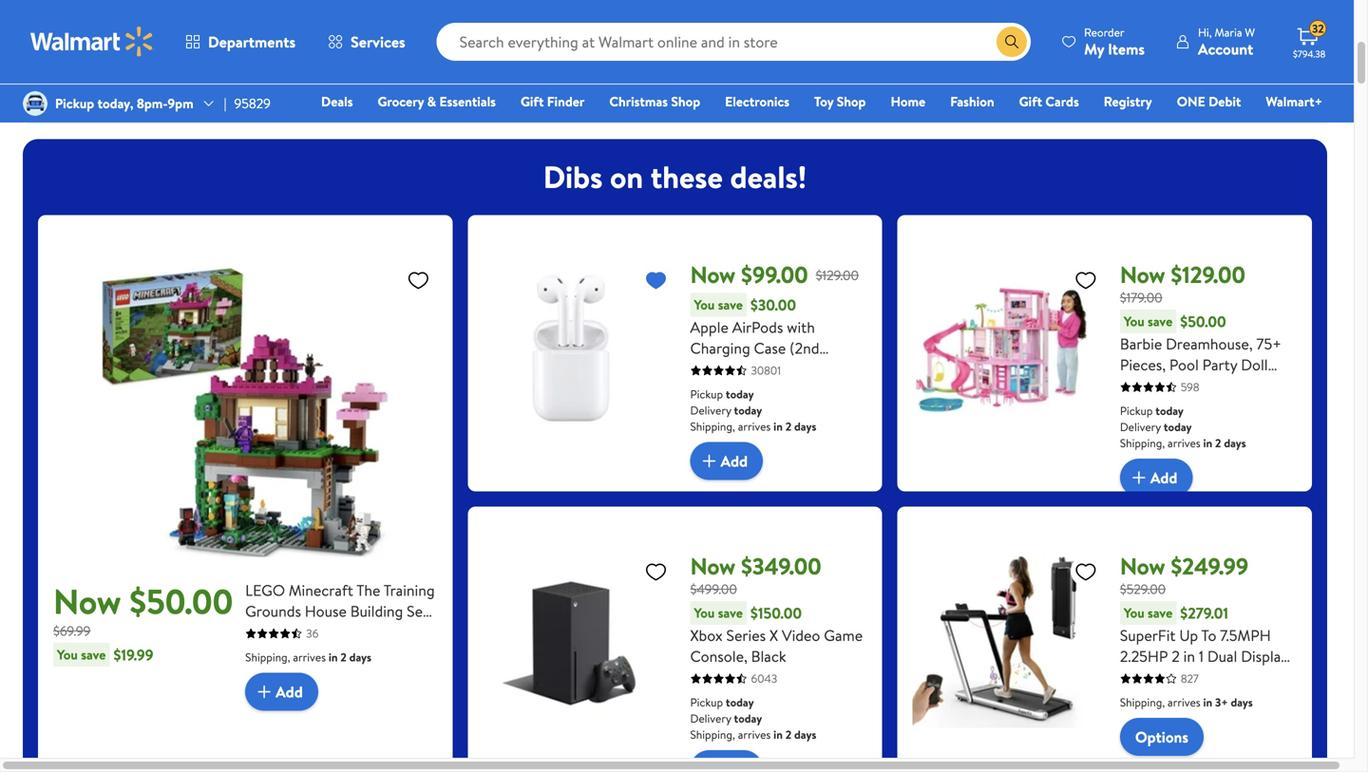 Task type: locate. For each thing, give the bounding box(es) containing it.
1 horizontal spatial deals
[[556, 75, 587, 93]]

fashion image
[[977, 2, 1046, 70]]

shipping, for now $99.00
[[691, 419, 736, 435]]

gift for gift finder
[[521, 92, 544, 111]]

$129.00 up dreamhouse,
[[1171, 259, 1246, 291]]

minecraft
[[289, 580, 354, 601]]

Walmart Site-Wide search field
[[437, 23, 1031, 61]]

shop inside toy shop link
[[837, 92, 866, 111]]

1 horizontal spatial $50.00
[[1181, 311, 1227, 332]]

departments
[[208, 31, 296, 52]]

training
[[384, 580, 435, 601]]

1 vertical spatial $50.00
[[130, 578, 233, 626]]

9pm
[[168, 94, 194, 113]]

flash deals image
[[521, 2, 589, 70]]

one debit link
[[1169, 91, 1250, 112]]

pickup down console,
[[691, 695, 723, 711]]

fashion
[[990, 75, 1033, 93], [951, 92, 995, 111]]

0 horizontal spatial $50.00
[[130, 578, 233, 626]]

now for $50.00
[[53, 578, 121, 626]]

you up apple
[[694, 296, 715, 314]]

2 inside 'now $249.99 $529.00 you save $279.01 superfit up to 7.5mph 2.25hp 2 in 1 dual display screen folding treadmill jogging machine w/app control silver'
[[1172, 647, 1181, 667]]

$529.00
[[1121, 580, 1167, 599]]

under inside the $25 & under link
[[328, 75, 362, 93]]

1 horizontal spatial shop
[[837, 92, 866, 111]]

pickup for now $129.00
[[1121, 403, 1153, 419]]

christmas shop
[[610, 92, 701, 111]]

1 shop from the left
[[671, 92, 701, 111]]

8pm-
[[137, 94, 168, 113]]

1 horizontal spatial under
[[328, 75, 362, 93]]

pool
[[1170, 355, 1200, 376]]

you down "$69.99"
[[57, 646, 78, 665]]

0 horizontal spatial under
[[213, 75, 247, 93]]

now
[[691, 259, 736, 291], [1121, 259, 1166, 291], [691, 551, 736, 583], [1121, 551, 1166, 583], [53, 578, 121, 626]]

days
[[795, 419, 817, 435], [1225, 435, 1247, 452], [350, 650, 372, 666], [1231, 695, 1254, 711], [795, 727, 817, 743]]

2
[[786, 419, 792, 435], [1216, 435, 1222, 452], [1172, 647, 1181, 667], [341, 650, 347, 666], [786, 727, 792, 743]]

doll
[[1242, 355, 1269, 376]]

in
[[774, 419, 783, 435], [1204, 435, 1213, 452], [1184, 647, 1196, 667], [329, 650, 338, 666], [1204, 695, 1213, 711], [774, 727, 783, 743]]

you inside now $129.00 $179.00 you save $50.00 barbie dreamhouse, 75+ pieces, pool party doll house with 3 story slide
[[1124, 312, 1145, 331]]

delivery down console,
[[691, 711, 732, 727]]

in down lego minecraft the training grounds house building set, 21183 cave toy
[[329, 650, 338, 666]]

you up barbie
[[1124, 312, 1145, 331]]

2 horizontal spatial add to cart image
[[1128, 467, 1151, 490]]

home link
[[848, 2, 947, 95], [883, 91, 935, 112]]

add to favorites list, xbox series x video game console, black image
[[645, 560, 668, 584]]

now for $99.00
[[691, 259, 736, 291]]

2 shop from the left
[[837, 92, 866, 111]]

shipping, down pieces,
[[1121, 435, 1166, 452]]

toy shop
[[815, 92, 866, 111]]

now $129.00 $179.00 you save $50.00 barbie dreamhouse, 75+ pieces, pool party doll house with 3 story slide
[[1121, 259, 1282, 396]]

shipping, down generation)
[[691, 419, 736, 435]]

$50.00 inside 'now $50.00 $69.99 you save $19.99'
[[130, 578, 233, 626]]

0 horizontal spatial gift
[[521, 92, 544, 111]]

toy
[[815, 92, 834, 111], [320, 622, 342, 643]]

$50.00 up dreamhouse,
[[1181, 311, 1227, 332]]

save inside now $129.00 $179.00 you save $50.00 barbie dreamhouse, 75+ pieces, pool party doll house with 3 story slide
[[1148, 312, 1173, 331]]

get it by christmas link
[[49, 2, 148, 108]]

now inside 'now $50.00 $69.99 you save $19.99'
[[53, 578, 121, 626]]

add to cart image for now $249.99
[[1128, 467, 1151, 490]]

now right the add to favorites list, xbox series x video game console, black image in the left bottom of the page
[[691, 551, 736, 583]]

arrives down 30801
[[738, 419, 771, 435]]

1 vertical spatial delivery
[[1121, 419, 1162, 435]]

you inside you save $30.00 apple airpods with charging case (2nd generation)
[[694, 296, 715, 314]]

shop inside 'christmas shop' link
[[671, 92, 701, 111]]

save inside 'now $50.00 $69.99 you save $19.99'
[[81, 646, 106, 665]]

house down barbie
[[1121, 376, 1163, 396]]

add to cart image
[[698, 450, 721, 473], [1128, 467, 1151, 490], [253, 681, 276, 704]]

christmas inside 'christmas shop' link
[[610, 92, 668, 111]]

36
[[306, 626, 319, 642]]

& for $25
[[316, 75, 325, 93]]

beauty & grooming
[[1098, 75, 1153, 107]]

kitchen link
[[1304, 2, 1369, 108]]

0 horizontal spatial christmas
[[70, 88, 128, 107]]

1 horizontal spatial $129.00
[[1171, 259, 1246, 291]]

arrives down 598
[[1168, 435, 1201, 452]]

kitchen
[[1326, 75, 1369, 107]]

save for $50.00
[[81, 646, 106, 665]]

& right $25
[[316, 75, 325, 93]]

video
[[782, 626, 821, 647]]

0 horizontal spatial $129.00
[[816, 266, 859, 285]]

0 horizontal spatial house
[[305, 601, 347, 622]]

shipping, for now $349.00
[[691, 727, 736, 743]]

 image
[[23, 91, 48, 116]]

save up superfit
[[1148, 604, 1173, 623]]

case
[[754, 338, 786, 359]]

under for $50 & under
[[443, 75, 476, 93]]

toy right toys
[[815, 92, 834, 111]]

you down $529.00
[[1124, 604, 1145, 623]]

1 horizontal spatial add
[[721, 451, 748, 472]]

jogging
[[1121, 688, 1173, 709]]

0 vertical spatial toy
[[815, 92, 834, 111]]

1 horizontal spatial add to cart image
[[698, 450, 721, 473]]

& right beauty
[[1143, 75, 1151, 93]]

0 vertical spatial house
[[1121, 376, 1163, 396]]

0 vertical spatial with
[[787, 317, 815, 338]]

items
[[1109, 38, 1145, 59]]

0 horizontal spatial with
[[787, 317, 815, 338]]

with
[[787, 317, 815, 338], [1166, 376, 1194, 396]]

now $99.00 $129.00
[[691, 259, 859, 291]]

2 gift from the left
[[1020, 92, 1043, 111]]

save up apple
[[718, 296, 743, 314]]

1 horizontal spatial house
[[1121, 376, 1163, 396]]

with inside you save $30.00 apple airpods with charging case (2nd generation)
[[787, 317, 815, 338]]

2 horizontal spatial under
[[443, 75, 476, 93]]

delivery for now $349.00
[[691, 403, 732, 419]]

arrives for now $99.00
[[738, 419, 771, 435]]

2 for $349.00
[[786, 727, 792, 743]]

under for $10 & under
[[213, 75, 247, 93]]

reorder my items
[[1085, 24, 1145, 59]]

save for $249.99
[[1148, 604, 1173, 623]]

save inside now $349.00 $499.00 you save $150.00 xbox series x video game console, black
[[718, 604, 743, 623]]

deals right flash
[[556, 75, 587, 93]]

$19.99
[[114, 645, 153, 666]]

1 vertical spatial with
[[1166, 376, 1194, 396]]

shipping, down console,
[[691, 727, 736, 743]]

add for $349.00
[[721, 451, 748, 472]]

electronics
[[725, 92, 790, 111]]

under inside $50 & under link
[[443, 75, 476, 93]]

christmas
[[70, 88, 128, 107], [610, 92, 668, 111]]

now up apple
[[691, 259, 736, 291]]

airpods
[[733, 317, 784, 338]]

under inside $10 & under link
[[213, 75, 247, 93]]

deals right $25
[[321, 92, 353, 111]]

pickup today delivery today shipping, arrives in 2 days for $349.00
[[691, 387, 817, 435]]

0 vertical spatial $50.00
[[1181, 311, 1227, 332]]

pickup today delivery today shipping, arrives in 2 days down 598
[[1121, 403, 1247, 452]]

days for now $99.00
[[795, 419, 817, 435]]

2 vertical spatial delivery
[[691, 711, 732, 727]]

home
[[880, 75, 915, 93], [891, 92, 926, 111]]

shop tech. image
[[635, 2, 703, 70]]

w
[[1246, 24, 1256, 40]]

it
[[99, 75, 107, 93]]

now inside now $129.00 $179.00 you save $50.00 barbie dreamhouse, 75+ pieces, pool party doll house with 3 story slide
[[1121, 259, 1166, 291]]

gift cards link
[[1011, 91, 1088, 112]]

1 gift from the left
[[521, 92, 544, 111]]

gift finder link
[[512, 91, 593, 112]]

3 under from the left
[[443, 75, 476, 93]]

2 under from the left
[[328, 75, 362, 93]]

pickup today delivery today shipping, arrives in 2 days down 30801
[[691, 387, 817, 435]]

2 horizontal spatial add
[[1151, 468, 1178, 489]]

you
[[694, 296, 715, 314], [1124, 312, 1145, 331], [694, 604, 715, 623], [1124, 604, 1145, 623], [57, 646, 78, 665]]

1 vertical spatial house
[[305, 601, 347, 622]]

pickup down pieces,
[[1121, 403, 1153, 419]]

$50 & under
[[406, 75, 476, 93]]

arrives down the 6043
[[738, 727, 771, 743]]

$50.00 up $19.99
[[130, 578, 233, 626]]

grounds
[[245, 601, 301, 622]]

get
[[74, 75, 96, 93]]

shop toys. image
[[749, 2, 818, 70]]

now right add to favorites list, superfit up to 7.5mph 2.25hp 2 in 1 dual display screen folding treadmill jogging machine w/app control silver icon
[[1121, 551, 1166, 583]]

treadmill
[[1222, 667, 1281, 688]]

1 horizontal spatial with
[[1166, 376, 1194, 396]]

xbox
[[691, 626, 723, 647]]

you for $249.99
[[1124, 604, 1145, 623]]

arrives for now $349.00
[[738, 727, 771, 743]]

to
[[1202, 626, 1217, 647]]

2 left 1
[[1172, 647, 1181, 667]]

& right grocery
[[427, 92, 436, 111]]

in down 3
[[1204, 435, 1213, 452]]

save for $129.00
[[1148, 312, 1173, 331]]

shipping, arrives in 3+ days
[[1121, 695, 1254, 711]]

series
[[727, 626, 766, 647]]

get it by christmas
[[70, 75, 128, 107]]

add button for $249.99
[[1121, 459, 1193, 497]]

add button
[[691, 443, 763, 481], [1121, 459, 1193, 497], [245, 674, 318, 712]]

flash
[[523, 75, 552, 93]]

fashion down search icon
[[990, 75, 1033, 93]]

home image
[[863, 2, 932, 70]]

pickup for now $349.00
[[691, 695, 723, 711]]

now inside now $349.00 $499.00 you save $150.00 xbox series x video game console, black
[[691, 551, 736, 583]]

add to cart image for now $349.00
[[698, 450, 721, 473]]

save up barbie
[[1148, 312, 1173, 331]]

delivery
[[691, 403, 732, 419], [1121, 419, 1162, 435], [691, 711, 732, 727]]

in left 1
[[1184, 647, 1196, 667]]

$129.00 right '$99.00'
[[816, 266, 859, 285]]

save
[[718, 296, 743, 314], [1148, 312, 1173, 331], [718, 604, 743, 623], [1148, 604, 1173, 623], [81, 646, 106, 665]]

$10
[[179, 75, 198, 93]]

0 vertical spatial delivery
[[691, 403, 732, 419]]

$50.00 inside now $129.00 $179.00 you save $50.00 barbie dreamhouse, 75+ pieces, pool party doll house with 3 story slide
[[1181, 311, 1227, 332]]

with left 3
[[1166, 376, 1194, 396]]

gift left cards
[[1020, 92, 1043, 111]]

shipping, down 21183
[[245, 650, 290, 666]]

tech
[[656, 75, 683, 93]]

0 horizontal spatial toy
[[320, 622, 342, 643]]

2.25hp
[[1121, 647, 1169, 667]]

shop twenty-five dollars and under. image
[[293, 2, 361, 70]]

dreamhouse,
[[1166, 334, 1254, 355]]

1 under from the left
[[213, 75, 247, 93]]

gift left finder
[[521, 92, 544, 111]]

walmart image
[[30, 27, 154, 57]]

days for now $129.00
[[1225, 435, 1247, 452]]

delivery down generation)
[[691, 403, 732, 419]]

|
[[224, 94, 227, 113]]

& right $50
[[431, 75, 440, 93]]

pickup down generation)
[[691, 387, 723, 403]]

you up xbox on the bottom
[[694, 604, 715, 623]]

shop right toys
[[837, 92, 866, 111]]

under
[[213, 75, 247, 93], [328, 75, 362, 93], [443, 75, 476, 93]]

0 horizontal spatial shop
[[671, 92, 701, 111]]

now inside 'now $249.99 $529.00 you save $279.01 superfit up to 7.5mph 2.25hp 2 in 1 dual display screen folding treadmill jogging machine w/app control silver'
[[1121, 551, 1166, 583]]

save for $349.00
[[718, 604, 743, 623]]

fashion link
[[962, 2, 1061, 95], [942, 91, 1003, 112]]

one debit
[[1178, 92, 1242, 111]]

delivery down pieces,
[[1121, 419, 1162, 435]]

1 horizontal spatial gift
[[1020, 92, 1043, 111]]

$25 & under
[[292, 75, 362, 93]]

pickup down get
[[55, 94, 94, 113]]

in down the 6043
[[774, 727, 783, 743]]

1 vertical spatial toy
[[320, 622, 342, 643]]

& inside beauty & grooming
[[1143, 75, 1151, 93]]

you inside now $349.00 $499.00 you save $150.00 xbox series x video game console, black
[[694, 604, 715, 623]]

you inside 'now $249.99 $529.00 you save $279.01 superfit up to 7.5mph 2.25hp 2 in 1 dual display screen folding treadmill jogging machine w/app control silver'
[[1124, 604, 1145, 623]]

pickup today, 8pm-9pm
[[55, 94, 194, 113]]

gift for gift cards
[[1020, 92, 1043, 111]]

grocery
[[378, 92, 424, 111]]

2 down black
[[786, 727, 792, 743]]

you inside 'now $50.00 $69.99 you save $19.99'
[[57, 646, 78, 665]]

toy right 36
[[320, 622, 342, 643]]

game
[[824, 626, 863, 647]]

0 horizontal spatial deals
[[321, 92, 353, 111]]

hi, maria w account
[[1199, 24, 1256, 59]]

add to favorites list, barbie dreamhouse, 75+ pieces, pool party doll house with 3 story slide image
[[1075, 269, 1098, 292]]

save up series
[[718, 604, 743, 623]]

1 horizontal spatial toy
[[815, 92, 834, 111]]

shop down shop tech. image
[[671, 92, 701, 111]]

pickup
[[55, 94, 94, 113], [691, 387, 723, 403], [1121, 403, 1153, 419], [691, 695, 723, 711]]

2 down (2nd
[[786, 419, 792, 435]]

with down $30.00
[[787, 317, 815, 338]]

pickup today delivery today shipping, arrives in 2 days for $249.99
[[1121, 403, 1247, 452]]

today
[[726, 387, 754, 403], [734, 403, 763, 419], [1156, 403, 1184, 419], [1164, 419, 1193, 435], [726, 695, 754, 711], [734, 711, 763, 727]]

1 horizontal spatial christmas
[[610, 92, 668, 111]]

&
[[201, 75, 210, 93], [316, 75, 325, 93], [431, 75, 440, 93], [1143, 75, 1151, 93], [427, 92, 436, 111]]

walmart+
[[1267, 92, 1323, 111]]

now up $19.99
[[53, 578, 121, 626]]

shipping, down "screen"
[[1121, 695, 1166, 711]]

2 down story
[[1216, 435, 1222, 452]]

$129.00 inside now $129.00 $179.00 you save $50.00 barbie dreamhouse, 75+ pieces, pool party doll house with 3 story slide
[[1171, 259, 1246, 291]]

1 horizontal spatial add button
[[691, 443, 763, 481]]

arrives down 827
[[1168, 695, 1201, 711]]

save down "$69.99"
[[81, 646, 106, 665]]

save inside 'now $249.99 $529.00 you save $279.01 superfit up to 7.5mph 2.25hp 2 in 1 dual display screen folding treadmill jogging machine w/app control silver'
[[1148, 604, 1173, 623]]

add for $249.99
[[1151, 468, 1178, 489]]

house up 36
[[305, 601, 347, 622]]

2 horizontal spatial add button
[[1121, 459, 1193, 497]]

now right add to favorites list, barbie dreamhouse, 75+ pieces, pool party doll house with 3 story slide "icon"
[[1121, 259, 1166, 291]]

& right $10
[[201, 75, 210, 93]]



Task type: describe. For each thing, give the bounding box(es) containing it.
toy shop link
[[806, 91, 875, 112]]

grooming
[[1098, 88, 1153, 107]]

finder
[[547, 92, 585, 111]]

$25 & under link
[[278, 2, 376, 95]]

services button
[[312, 19, 422, 65]]

machine
[[1176, 688, 1232, 709]]

3
[[1198, 376, 1206, 396]]

electronics link
[[717, 91, 799, 112]]

$69.99
[[53, 622, 91, 641]]

you for $50.00
[[57, 646, 78, 665]]

$129.00 inside now $99.00 $129.00
[[816, 266, 859, 285]]

$99.00
[[741, 259, 809, 291]]

account
[[1199, 38, 1254, 59]]

now $50.00 $69.99 you save $19.99
[[53, 578, 233, 666]]

in down 30801
[[774, 419, 783, 435]]

$179.00
[[1121, 289, 1163, 307]]

toy inside lego minecraft the training grounds house building set, 21183 cave toy
[[320, 622, 342, 643]]

you for $129.00
[[1124, 312, 1145, 331]]

shop food image
[[1205, 2, 1274, 70]]

75+
[[1257, 334, 1282, 355]]

console,
[[691, 647, 748, 667]]

$50
[[406, 75, 428, 93]]

apple
[[691, 317, 729, 338]]

arrives for now $129.00
[[1168, 435, 1201, 452]]

7.5mph
[[1221, 626, 1272, 647]]

$349.00
[[741, 551, 822, 583]]

registry
[[1104, 92, 1153, 111]]

grocery & essentials
[[378, 92, 496, 111]]

now $349.00 $499.00 you save $150.00 xbox series x video game console, black
[[691, 551, 863, 667]]

& for grocery
[[427, 92, 436, 111]]

house inside lego minecraft the training grounds house building set, 21183 cave toy
[[305, 601, 347, 622]]

& for $50
[[431, 75, 440, 93]]

shop kitchen and dining. image
[[1319, 2, 1369, 70]]

$10 & under
[[179, 75, 247, 93]]

& for beauty
[[1143, 75, 1151, 93]]

deals!
[[731, 156, 807, 198]]

with inside now $129.00 $179.00 you save $50.00 barbie dreamhouse, 75+ pieces, pool party doll house with 3 story slide
[[1166, 376, 1194, 396]]

registry link
[[1096, 91, 1161, 112]]

control
[[1121, 709, 1171, 730]]

on
[[610, 156, 644, 198]]

delivery for now $249.99
[[1121, 419, 1162, 435]]

1
[[1199, 647, 1204, 667]]

$30.00
[[751, 295, 797, 316]]

2 down lego minecraft the training grounds house building set, 21183 cave toy
[[341, 650, 347, 666]]

maria
[[1215, 24, 1243, 40]]

shop for toy shop
[[837, 92, 866, 111]]

superfit
[[1121, 626, 1176, 647]]

pickup today delivery today shipping, arrives in 2 days down the 6043
[[691, 695, 817, 743]]

tech link
[[620, 2, 719, 95]]

cave
[[283, 622, 316, 643]]

food
[[1225, 75, 1254, 93]]

building
[[351, 601, 403, 622]]

debit
[[1209, 92, 1242, 111]]

$150.00
[[751, 603, 802, 624]]

0 horizontal spatial add
[[276, 682, 303, 703]]

house inside now $129.00 $179.00 you save $50.00 barbie dreamhouse, 75+ pieces, pool party doll house with 3 story slide
[[1121, 376, 1163, 396]]

screen
[[1121, 667, 1166, 688]]

arrives down 36
[[293, 650, 326, 666]]

story
[[1210, 376, 1245, 396]]

now for $129.00
[[1121, 259, 1166, 291]]

next slide for chipmodulewithimages list image
[[1267, 32, 1313, 78]]

charging
[[691, 338, 751, 359]]

now for $249.99
[[1121, 551, 1166, 583]]

now $249.99 $529.00 you save $279.01 superfit up to 7.5mph 2.25hp 2 in 1 dual display screen folding treadmill jogging machine w/app control silver
[[1121, 551, 1289, 730]]

32
[[1313, 21, 1325, 37]]

add button for $349.00
[[691, 443, 763, 481]]

display
[[1242, 647, 1289, 667]]

cards
[[1046, 92, 1080, 111]]

2 for save
[[786, 419, 792, 435]]

search icon image
[[1005, 34, 1020, 49]]

3+
[[1216, 695, 1229, 711]]

by
[[110, 75, 124, 93]]

grocery & essentials link
[[369, 91, 505, 112]]

(2nd
[[790, 338, 820, 359]]

save inside you save $30.00 apple airpods with charging case (2nd generation)
[[718, 296, 743, 314]]

options
[[1136, 727, 1189, 748]]

shop for christmas shop
[[671, 92, 701, 111]]

fashion down fashion image
[[951, 92, 995, 111]]

flash deals
[[523, 75, 587, 93]]

Search search field
[[437, 23, 1031, 61]]

add to favorites list, lego minecraft the training grounds house building set, 21183 cave toy image
[[407, 269, 430, 292]]

pickup for now $99.00
[[691, 387, 723, 403]]

shipping, for now $129.00
[[1121, 435, 1166, 452]]

toys
[[771, 75, 796, 93]]

one
[[1178, 92, 1206, 111]]

$249.99
[[1171, 551, 1249, 583]]

under for $25 & under
[[328, 75, 362, 93]]

beauty & grooming link
[[1076, 2, 1175, 108]]

food link
[[1190, 2, 1289, 95]]

christmas inside get it by christmas link
[[70, 88, 128, 107]]

dibs
[[544, 156, 603, 198]]

options link
[[1121, 719, 1204, 757]]

shop beauty and grooming. image
[[1091, 2, 1160, 70]]

| 95829
[[224, 94, 271, 113]]

lego
[[245, 580, 285, 601]]

in inside 'now $249.99 $529.00 you save $279.01 superfit up to 7.5mph 2.25hp 2 in 1 dual display screen folding treadmill jogging machine w/app control silver'
[[1184, 647, 1196, 667]]

today,
[[98, 94, 134, 113]]

generation)
[[691, 359, 770, 380]]

add to favorites list, superfit up to 7.5mph 2.25hp 2 in 1 dual display screen folding treadmill jogging machine w/app control silver image
[[1075, 560, 1098, 584]]

0 horizontal spatial add to cart image
[[253, 681, 276, 704]]

remove from favorites list, apple airpods with charging case (2nd generation) image
[[645, 269, 668, 292]]

x
[[770, 626, 779, 647]]

in left 3+
[[1204, 695, 1213, 711]]

gift cards
[[1020, 92, 1080, 111]]

lego minecraft the training grounds house building set, 21183 cave toy
[[245, 580, 435, 643]]

pieces,
[[1121, 355, 1166, 376]]

you for $349.00
[[694, 604, 715, 623]]

shipping, arrives in 2 days
[[245, 650, 372, 666]]

shop fifty dollars and under. image
[[407, 2, 475, 70]]

beauty
[[1100, 75, 1139, 93]]

walmart+ link
[[1258, 91, 1332, 112]]

up
[[1180, 626, 1199, 647]]

& for $10
[[201, 75, 210, 93]]

deals link
[[313, 91, 362, 112]]

get gifts in time for christmas. image
[[65, 2, 133, 70]]

0 horizontal spatial add button
[[245, 674, 318, 712]]

shop ten dollars and under. image
[[179, 2, 247, 70]]

now for $349.00
[[691, 551, 736, 583]]

set,
[[407, 601, 432, 622]]

2 for $129.00
[[1216, 435, 1222, 452]]

toys link
[[734, 2, 833, 95]]

flash deals link
[[506, 2, 605, 95]]

departments button
[[169, 19, 312, 65]]

days for now $349.00
[[795, 727, 817, 743]]



Task type: vqa. For each thing, say whether or not it's contained in the screenshot.


